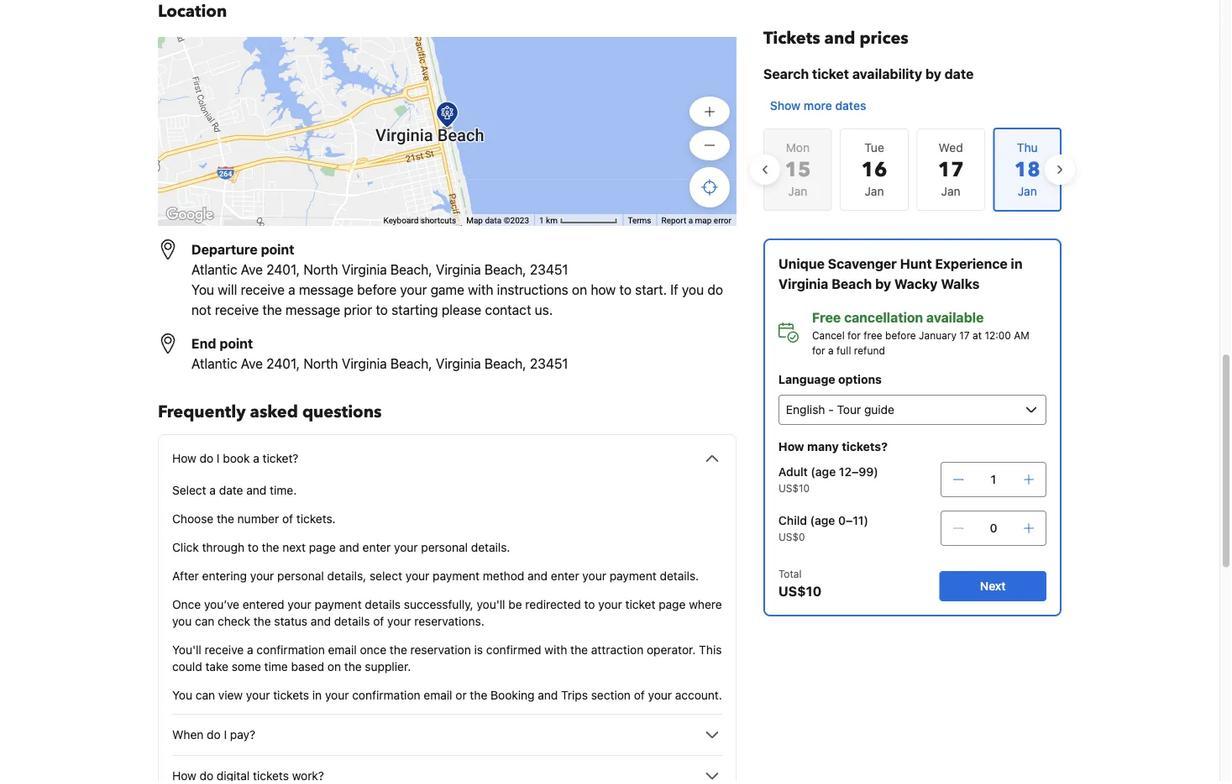 Task type: vqa. For each thing, say whether or not it's contained in the screenshot.
SMOKING to the right
no



Task type: describe. For each thing, give the bounding box(es) containing it.
available
[[926, 310, 984, 325]]

some
[[232, 660, 261, 674]]

you'll receive a confirmation email once the reservation is confirmed with the attraction operator. this could take some time based on the supplier.
[[172, 643, 722, 674]]

to down choose the number of tickets.
[[248, 540, 259, 554]]

1 vertical spatial personal
[[277, 569, 324, 583]]

adult (age 12–99) us$10
[[779, 465, 878, 494]]

book
[[223, 451, 250, 465]]

©2023
[[504, 216, 529, 226]]

cancellation
[[844, 310, 923, 325]]

1 horizontal spatial email
[[424, 688, 452, 702]]

1 horizontal spatial payment
[[433, 569, 480, 583]]

1 horizontal spatial personal
[[421, 540, 468, 554]]

0 horizontal spatial for
[[812, 344, 825, 356]]

a left map
[[688, 216, 693, 226]]

the left attraction
[[570, 643, 588, 657]]

show more dates
[[770, 99, 866, 113]]

adult
[[779, 465, 808, 479]]

take
[[205, 660, 228, 674]]

tickets and prices
[[763, 27, 909, 50]]

many
[[807, 440, 839, 454]]

how many tickets?
[[779, 440, 888, 454]]

0 vertical spatial details
[[365, 598, 401, 611]]

language
[[779, 372, 835, 386]]

language options
[[779, 372, 882, 386]]

map
[[695, 216, 712, 226]]

beach, down the contact
[[485, 356, 526, 372]]

1 horizontal spatial by
[[925, 66, 941, 82]]

2 can from the top
[[196, 688, 215, 702]]

virginia up questions
[[342, 356, 387, 372]]

0 horizontal spatial details.
[[471, 540, 510, 554]]

the right or
[[470, 688, 487, 702]]

1 horizontal spatial date
[[945, 66, 974, 82]]

once you've entered your payment details successfully, you'll be redirected to your ticket page where you can check the status and details of your reservations.
[[172, 598, 722, 628]]

reservations.
[[414, 614, 484, 628]]

once
[[360, 643, 386, 657]]

do for how do i book a ticket?
[[200, 451, 213, 465]]

you inside once you've entered your payment details successfully, you'll be redirected to your ticket page where you can check the status and details of your reservations.
[[172, 614, 192, 628]]

on inside you'll receive a confirmation email once the reservation is confirmed with the attraction operator. this could take some time based on the supplier.
[[327, 660, 341, 674]]

2 horizontal spatial of
[[634, 688, 645, 702]]

0 vertical spatial enter
[[362, 540, 391, 554]]

virginia inside unique scavenger hunt experience in virginia beach by wacky walks
[[779, 276, 828, 292]]

km
[[546, 216, 558, 226]]

date inside how do i book a ticket? element
[[219, 483, 243, 497]]

you inside how do i book a ticket? element
[[172, 688, 192, 702]]

next button
[[939, 571, 1046, 601]]

tue
[[864, 141, 884, 155]]

next
[[980, 579, 1006, 593]]

how for how do i book a ticket?
[[172, 451, 196, 465]]

i for book
[[217, 451, 220, 465]]

how do i book a ticket? element
[[172, 469, 722, 704]]

point for end
[[219, 336, 253, 351]]

virginia up game
[[436, 262, 481, 278]]

availability
[[852, 66, 922, 82]]

of inside once you've entered your payment details successfully, you'll be redirected to your ticket page where you can check the status and details of your reservations.
[[373, 614, 384, 628]]

google image
[[162, 204, 218, 226]]

map region
[[0, 0, 849, 394]]

how do i book a ticket? button
[[172, 449, 722, 469]]

the up supplier.
[[390, 643, 407, 657]]

by inside unique scavenger hunt experience in virginia beach by wacky walks
[[875, 276, 891, 292]]

full
[[837, 344, 851, 356]]

atlantic for end
[[191, 356, 237, 372]]

the down once
[[344, 660, 362, 674]]

tickets
[[763, 27, 820, 50]]

and up redirected
[[528, 569, 548, 583]]

tickets?
[[842, 440, 888, 454]]

point for departure
[[261, 241, 294, 257]]

frequently
[[158, 401, 246, 424]]

the left 'next'
[[262, 540, 279, 554]]

unique
[[779, 256, 825, 272]]

your inside departure point atlantic ave 2401, north virginia beach, virginia beach, 23451 you will receive a message before your game with instructions on how to start. if you do not receive the message prior to starting please contact us.
[[400, 282, 427, 298]]

0 vertical spatial message
[[299, 282, 354, 298]]

15
[[785, 156, 811, 184]]

map
[[466, 216, 483, 226]]

in inside unique scavenger hunt experience in virginia beach by wacky walks
[[1011, 256, 1023, 272]]

attraction
[[591, 643, 644, 657]]

and inside once you've entered your payment details successfully, you'll be redirected to your ticket page where you can check the status and details of your reservations.
[[311, 614, 331, 628]]

choose
[[172, 512, 214, 526]]

dates
[[835, 99, 866, 113]]

january
[[919, 329, 957, 341]]

to right how
[[619, 282, 632, 298]]

frequently asked questions
[[158, 401, 382, 424]]

(age for adult
[[811, 465, 836, 479]]

total us$10
[[779, 568, 822, 599]]

data
[[485, 216, 502, 226]]

you've
[[204, 598, 239, 611]]

unique scavenger hunt experience in virginia beach by wacky walks
[[779, 256, 1023, 292]]

where
[[689, 598, 722, 611]]

2 horizontal spatial payment
[[610, 569, 657, 583]]

page inside once you've entered your payment details successfully, you'll be redirected to your ticket page where you can check the status and details of your reservations.
[[659, 598, 686, 611]]

booking
[[491, 688, 535, 702]]

can inside once you've entered your payment details successfully, you'll be redirected to your ticket page where you can check the status and details of your reservations.
[[195, 614, 214, 628]]

the up through
[[217, 512, 234, 526]]

a inside 'dropdown button'
[[253, 451, 259, 465]]

jan for 15
[[788, 184, 807, 198]]

details,
[[327, 569, 366, 583]]

select a date and time.
[[172, 483, 297, 497]]

you can view your tickets in your confirmation email or the booking and trips section of your account.
[[172, 688, 722, 702]]

how do i book a ticket?
[[172, 451, 299, 465]]

1 for 1
[[991, 472, 996, 486]]

with inside departure point atlantic ave 2401, north virginia beach, virginia beach, 23451 you will receive a message before your game with instructions on how to start. if you do not receive the message prior to starting please contact us.
[[468, 282, 493, 298]]

click
[[172, 540, 199, 554]]

select
[[172, 483, 206, 497]]

hunt
[[900, 256, 932, 272]]

ave for departure
[[241, 262, 263, 278]]

1 vertical spatial details
[[334, 614, 370, 628]]

free cancellation available cancel for free before january 17 at 12:00 am for a full refund
[[812, 310, 1030, 356]]

end point atlantic ave 2401, north virginia beach, virginia beach, 23451
[[191, 336, 568, 372]]

free
[[864, 329, 882, 341]]

this
[[699, 643, 722, 657]]

1 vertical spatial enter
[[551, 569, 579, 583]]

view
[[218, 688, 243, 702]]

confirmed
[[486, 643, 541, 657]]

child
[[779, 514, 807, 527]]

error
[[714, 216, 731, 226]]

trips
[[561, 688, 588, 702]]

on inside departure point atlantic ave 2401, north virginia beach, virginia beach, 23451 you will receive a message before your game with instructions on how to start. if you do not receive the message prior to starting please contact us.
[[572, 282, 587, 298]]

if
[[670, 282, 678, 298]]

wed 17 jan
[[938, 141, 964, 198]]

you'll
[[172, 643, 201, 657]]

end
[[191, 336, 216, 351]]

questions
[[302, 401, 382, 424]]

1 vertical spatial details.
[[660, 569, 699, 583]]

you inside departure point atlantic ave 2401, north virginia beach, virginia beach, 23451 you will receive a message before your game with instructions on how to start. if you do not receive the message prior to starting please contact us.
[[682, 282, 704, 298]]

time
[[264, 660, 288, 674]]

16
[[861, 156, 887, 184]]

experience
[[935, 256, 1008, 272]]

tue 16 jan
[[861, 141, 887, 198]]

1 km button
[[534, 214, 623, 226]]



Task type: locate. For each thing, give the bounding box(es) containing it.
confirmation inside you'll receive a confirmation email once the reservation is confirmed with the attraction operator. this could take some time based on the supplier.
[[257, 643, 325, 657]]

before inside departure point atlantic ave 2401, north virginia beach, virginia beach, 23451 you will receive a message before your game with instructions on how to start. if you do not receive the message prior to starting please contact us.
[[357, 282, 397, 298]]

of right section
[[634, 688, 645, 702]]

the right not
[[262, 302, 282, 318]]

keyboard shortcuts button
[[383, 215, 456, 226]]

do inside departure point atlantic ave 2401, north virginia beach, virginia beach, 23451 you will receive a message before your game with instructions on how to start. if you do not receive the message prior to starting please contact us.
[[707, 282, 723, 298]]

details.
[[471, 540, 510, 554], [660, 569, 699, 583]]

1 atlantic from the top
[[191, 262, 237, 278]]

1 horizontal spatial how
[[779, 440, 804, 454]]

1 for 1 km
[[539, 216, 544, 226]]

keyboard shortcuts
[[383, 216, 456, 226]]

0 vertical spatial do
[[707, 282, 723, 298]]

2401, for end
[[266, 356, 300, 372]]

do right if
[[707, 282, 723, 298]]

a inside free cancellation available cancel for free before january 17 at 12:00 am for a full refund
[[828, 344, 834, 356]]

is
[[474, 643, 483, 657]]

entered
[[243, 598, 284, 611]]

tickets
[[273, 688, 309, 702]]

2 atlantic from the top
[[191, 356, 237, 372]]

page right 'next'
[[309, 540, 336, 554]]

personal
[[421, 540, 468, 554], [277, 569, 324, 583]]

1 vertical spatial ave
[[241, 356, 263, 372]]

0 horizontal spatial payment
[[315, 598, 362, 611]]

tickets.
[[296, 512, 336, 526]]

terms link
[[628, 216, 651, 226]]

payment inside once you've entered your payment details successfully, you'll be redirected to your ticket page where you can check the status and details of your reservations.
[[315, 598, 362, 611]]

1 horizontal spatial enter
[[551, 569, 579, 583]]

details down select
[[365, 598, 401, 611]]

jan
[[788, 184, 807, 198], [865, 184, 884, 198], [941, 184, 961, 198]]

after entering your personal details, select your payment method and enter your payment details.
[[172, 569, 699, 583]]

you inside departure point atlantic ave 2401, north virginia beach, virginia beach, 23451 you will receive a message before your game with instructions on how to start. if you do not receive the message prior to starting please contact us.
[[191, 282, 214, 298]]

0 vertical spatial ticket
[[812, 66, 849, 82]]

1 jan from the left
[[788, 184, 807, 198]]

region containing 15
[[750, 121, 1075, 218]]

before
[[357, 282, 397, 298], [885, 329, 916, 341]]

1 vertical spatial of
[[373, 614, 384, 628]]

ave down departure
[[241, 262, 263, 278]]

redirected
[[525, 598, 581, 611]]

1 vertical spatial receive
[[215, 302, 259, 318]]

23451
[[530, 262, 568, 278], [530, 356, 568, 372]]

1 km
[[539, 216, 560, 226]]

receive up take
[[205, 643, 244, 657]]

before down cancellation
[[885, 329, 916, 341]]

total
[[779, 568, 802, 580]]

1 horizontal spatial ticket
[[812, 66, 849, 82]]

0 vertical spatial us$10
[[779, 482, 810, 494]]

0 vertical spatial can
[[195, 614, 214, 628]]

2 vertical spatial do
[[207, 728, 221, 742]]

1 vertical spatial confirmation
[[352, 688, 420, 702]]

ave inside departure point atlantic ave 2401, north virginia beach, virginia beach, 23451 you will receive a message before your game with instructions on how to start. if you do not receive the message prior to starting please contact us.
[[241, 262, 263, 278]]

status
[[274, 614, 307, 628]]

0 vertical spatial you
[[682, 282, 704, 298]]

0 horizontal spatial you
[[172, 614, 192, 628]]

1
[[539, 216, 544, 226], [991, 472, 996, 486]]

child (age 0–11) us$0
[[779, 514, 868, 543]]

1 horizontal spatial of
[[373, 614, 384, 628]]

email left or
[[424, 688, 452, 702]]

(age right child
[[810, 514, 835, 527]]

point right end at the top of page
[[219, 336, 253, 351]]

instructions
[[497, 282, 568, 298]]

pay?
[[230, 728, 255, 742]]

point inside departure point atlantic ave 2401, north virginia beach, virginia beach, 23451 you will receive a message before your game with instructions on how to start. if you do not receive the message prior to starting please contact us.
[[261, 241, 294, 257]]

can down you've
[[195, 614, 214, 628]]

details. up method
[[471, 540, 510, 554]]

1 vertical spatial 23451
[[530, 356, 568, 372]]

0 vertical spatial atlantic
[[191, 262, 237, 278]]

do inside dropdown button
[[207, 728, 221, 742]]

virginia up "prior"
[[342, 262, 387, 278]]

ticket?
[[263, 451, 299, 465]]

1 north from the top
[[304, 262, 338, 278]]

0 horizontal spatial i
[[217, 451, 220, 465]]

with right "confirmed"
[[545, 643, 567, 657]]

0 horizontal spatial confirmation
[[257, 643, 325, 657]]

17
[[938, 156, 964, 184], [959, 329, 970, 341]]

page left "where"
[[659, 598, 686, 611]]

0 vertical spatial with
[[468, 282, 493, 298]]

by right availability
[[925, 66, 941, 82]]

north inside departure point atlantic ave 2401, north virginia beach, virginia beach, 23451 you will receive a message before your game with instructions on how to start. if you do not receive the message prior to starting please contact us.
[[304, 262, 338, 278]]

more
[[804, 99, 832, 113]]

ave for end
[[241, 356, 263, 372]]

for down cancel
[[812, 344, 825, 356]]

1 vertical spatial email
[[424, 688, 452, 702]]

0 horizontal spatial on
[[327, 660, 341, 674]]

1 2401, from the top
[[266, 262, 300, 278]]

in inside how do i book a ticket? element
[[312, 688, 322, 702]]

0 vertical spatial in
[[1011, 256, 1023, 272]]

map data ©2023
[[466, 216, 529, 226]]

23451 inside end point atlantic ave 2401, north virginia beach, virginia beach, 23451
[[530, 356, 568, 372]]

0 vertical spatial on
[[572, 282, 587, 298]]

in right tickets
[[312, 688, 322, 702]]

ave up frequently asked questions
[[241, 356, 263, 372]]

once
[[172, 598, 201, 611]]

successfully,
[[404, 598, 473, 611]]

with up please
[[468, 282, 493, 298]]

beach, up instructions
[[485, 262, 526, 278]]

1 vertical spatial for
[[812, 344, 825, 356]]

for
[[848, 329, 861, 341], [812, 344, 825, 356]]

will
[[218, 282, 237, 298]]

walks
[[941, 276, 980, 292]]

atlantic inside end point atlantic ave 2401, north virginia beach, virginia beach, 23451
[[191, 356, 237, 372]]

23451 inside departure point atlantic ave 2401, north virginia beach, virginia beach, 23451 you will receive a message before your game with instructions on how to start. if you do not receive the message prior to starting please contact us.
[[530, 262, 568, 278]]

0 vertical spatial you
[[191, 282, 214, 298]]

(age inside adult (age 12–99) us$10
[[811, 465, 836, 479]]

email inside you'll receive a confirmation email once the reservation is confirmed with the attraction operator. this could take some time based on the supplier.
[[328, 643, 357, 657]]

you'll
[[477, 598, 505, 611]]

a inside departure point atlantic ave 2401, north virginia beach, virginia beach, 23451 you will receive a message before your game with instructions on how to start. if you do not receive the message prior to starting please contact us.
[[288, 282, 295, 298]]

departure point atlantic ave 2401, north virginia beach, virginia beach, 23451 you will receive a message before your game with instructions on how to start. if you do not receive the message prior to starting please contact us.
[[191, 241, 723, 318]]

i left pay?
[[224, 728, 227, 742]]

personal down 'next'
[[277, 569, 324, 583]]

you right if
[[682, 282, 704, 298]]

1 horizontal spatial confirmation
[[352, 688, 420, 702]]

0 vertical spatial point
[[261, 241, 294, 257]]

can left view
[[196, 688, 215, 702]]

1 horizontal spatial with
[[545, 643, 567, 657]]

message left "prior"
[[286, 302, 340, 318]]

1 horizontal spatial i
[[224, 728, 227, 742]]

in right experience
[[1011, 256, 1023, 272]]

2 horizontal spatial jan
[[941, 184, 961, 198]]

email
[[328, 643, 357, 657], [424, 688, 452, 702]]

location
[[158, 0, 227, 23]]

1 vertical spatial message
[[286, 302, 340, 318]]

23451 down 'us.'
[[530, 356, 568, 372]]

region
[[750, 121, 1075, 218]]

you down 'could'
[[172, 688, 192, 702]]

i inside 'dropdown button'
[[217, 451, 220, 465]]

0 vertical spatial page
[[309, 540, 336, 554]]

atlantic down departure
[[191, 262, 237, 278]]

0 vertical spatial of
[[282, 512, 293, 526]]

0 horizontal spatial email
[[328, 643, 357, 657]]

ticket up show more dates
[[812, 66, 849, 82]]

date
[[945, 66, 974, 82], [219, 483, 243, 497]]

section
[[591, 688, 631, 702]]

1 vertical spatial you
[[172, 688, 192, 702]]

receive right will
[[241, 282, 285, 298]]

(age for child
[[810, 514, 835, 527]]

how inside 'dropdown button'
[[172, 451, 196, 465]]

1 vertical spatial (age
[[810, 514, 835, 527]]

search
[[763, 66, 809, 82]]

message
[[299, 282, 354, 298], [286, 302, 340, 318]]

1 vertical spatial page
[[659, 598, 686, 611]]

when do i pay? button
[[172, 725, 722, 745]]

1 vertical spatial ticket
[[625, 598, 655, 611]]

1 vertical spatial on
[[327, 660, 341, 674]]

23451 for end point atlantic ave 2401, north virginia beach, virginia beach, 23451
[[530, 356, 568, 372]]

and up details,
[[339, 540, 359, 554]]

1 horizontal spatial for
[[848, 329, 861, 341]]

virginia down the "unique"
[[779, 276, 828, 292]]

1 vertical spatial i
[[224, 728, 227, 742]]

jan down 16
[[865, 184, 884, 198]]

1 horizontal spatial page
[[659, 598, 686, 611]]

beach, up the starting
[[390, 262, 432, 278]]

confirmation up time at the left bottom
[[257, 643, 325, 657]]

do inside 'dropdown button'
[[200, 451, 213, 465]]

how up "select"
[[172, 451, 196, 465]]

i
[[217, 451, 220, 465], [224, 728, 227, 742]]

ave
[[241, 262, 263, 278], [241, 356, 263, 372]]

a right will
[[288, 282, 295, 298]]

1 vertical spatial before
[[885, 329, 916, 341]]

beach
[[832, 276, 872, 292]]

am
[[1014, 329, 1030, 341]]

a inside you'll receive a confirmation email once the reservation is confirmed with the attraction operator. this could take some time based on the supplier.
[[247, 643, 253, 657]]

beach, down the starting
[[390, 356, 432, 372]]

cancel
[[812, 329, 845, 341]]

wacky
[[894, 276, 938, 292]]

message up "prior"
[[299, 282, 354, 298]]

with inside you'll receive a confirmation email once the reservation is confirmed with the attraction operator. this could take some time based on the supplier.
[[545, 643, 567, 657]]

search ticket availability by date
[[763, 66, 974, 82]]

1 can from the top
[[195, 614, 214, 628]]

(age down many
[[811, 465, 836, 479]]

on left how
[[572, 282, 587, 298]]

0 vertical spatial before
[[357, 282, 397, 298]]

options
[[838, 372, 882, 386]]

report
[[661, 216, 686, 226]]

do right when
[[207, 728, 221, 742]]

atlantic inside departure point atlantic ave 2401, north virginia beach, virginia beach, 23451 you will receive a message before your game with instructions on how to start. if you do not receive the message prior to starting please contact us.
[[191, 262, 237, 278]]

us$10 down 'total'
[[779, 583, 822, 599]]

0 horizontal spatial of
[[282, 512, 293, 526]]

0 horizontal spatial page
[[309, 540, 336, 554]]

1 vertical spatial by
[[875, 276, 891, 292]]

to
[[619, 282, 632, 298], [376, 302, 388, 318], [248, 540, 259, 554], [584, 598, 595, 611]]

0 vertical spatial 17
[[938, 156, 964, 184]]

a right book
[[253, 451, 259, 465]]

for up full at the right top of the page
[[848, 329, 861, 341]]

0
[[990, 521, 997, 535]]

17 inside free cancellation available cancel for free before january 17 at 12:00 am for a full refund
[[959, 329, 970, 341]]

starting
[[391, 302, 438, 318]]

i inside dropdown button
[[224, 728, 227, 742]]

a left full at the right top of the page
[[828, 344, 834, 356]]

0 vertical spatial receive
[[241, 282, 285, 298]]

ticket inside once you've entered your payment details successfully, you'll be redirected to your ticket page where you can check the status and details of your reservations.
[[625, 598, 655, 611]]

jan down wed
[[941, 184, 961, 198]]

0–11)
[[838, 514, 868, 527]]

0 vertical spatial 1
[[539, 216, 544, 226]]

2 vertical spatial of
[[634, 688, 645, 702]]

payment down details,
[[315, 598, 362, 611]]

us$0
[[779, 531, 805, 543]]

ave inside end point atlantic ave 2401, north virginia beach, virginia beach, 23451
[[241, 356, 263, 372]]

enter up redirected
[[551, 569, 579, 583]]

1 ave from the top
[[241, 262, 263, 278]]

0 vertical spatial for
[[848, 329, 861, 341]]

at
[[973, 329, 982, 341]]

atlantic for departure
[[191, 262, 237, 278]]

0 vertical spatial (age
[[811, 465, 836, 479]]

payment up attraction
[[610, 569, 657, 583]]

0 vertical spatial 23451
[[530, 262, 568, 278]]

0 horizontal spatial ticket
[[625, 598, 655, 611]]

1 vertical spatial in
[[312, 688, 322, 702]]

23451 up instructions
[[530, 262, 568, 278]]

jan down 15
[[788, 184, 807, 198]]

virginia down please
[[436, 356, 481, 372]]

north for end
[[304, 356, 338, 372]]

a up the some
[[247, 643, 253, 657]]

2 jan from the left
[[865, 184, 884, 198]]

1 horizontal spatial in
[[1011, 256, 1023, 272]]

shortcuts
[[421, 216, 456, 226]]

payment
[[433, 569, 480, 583], [610, 569, 657, 583], [315, 598, 362, 611]]

email left once
[[328, 643, 357, 657]]

2401, inside departure point atlantic ave 2401, north virginia beach, virginia beach, 23451 you will receive a message before your game with instructions on how to start. if you do not receive the message prior to starting please contact us.
[[266, 262, 300, 278]]

through
[[202, 540, 244, 554]]

0 vertical spatial confirmation
[[257, 643, 325, 657]]

of
[[282, 512, 293, 526], [373, 614, 384, 628], [634, 688, 645, 702]]

2401, inside end point atlantic ave 2401, north virginia beach, virginia beach, 23451
[[266, 356, 300, 372]]

date right availability
[[945, 66, 974, 82]]

scavenger
[[828, 256, 897, 272]]

0 vertical spatial email
[[328, 643, 357, 657]]

how for how many tickets?
[[779, 440, 804, 454]]

and left trips
[[538, 688, 558, 702]]

be
[[508, 598, 522, 611]]

0 horizontal spatial in
[[312, 688, 322, 702]]

details. up "where"
[[660, 569, 699, 583]]

the inside once you've entered your payment details successfully, you'll be redirected to your ticket page where you can check the status and details of your reservations.
[[253, 614, 271, 628]]

0 horizontal spatial date
[[219, 483, 243, 497]]

jan for 16
[[865, 184, 884, 198]]

how up adult
[[779, 440, 804, 454]]

enter up select
[[362, 540, 391, 554]]

3 jan from the left
[[941, 184, 961, 198]]

2 vertical spatial receive
[[205, 643, 244, 657]]

1 vertical spatial 2401,
[[266, 356, 300, 372]]

us$10
[[779, 482, 810, 494], [779, 583, 822, 599]]

do left book
[[200, 451, 213, 465]]

after
[[172, 569, 199, 583]]

1 23451 from the top
[[530, 262, 568, 278]]

us$10 down adult
[[779, 482, 810, 494]]

0 vertical spatial personal
[[421, 540, 468, 554]]

choose the number of tickets.
[[172, 512, 336, 526]]

a right "select"
[[209, 483, 216, 497]]

supplier.
[[365, 660, 411, 674]]

1 vertical spatial do
[[200, 451, 213, 465]]

1 us$10 from the top
[[779, 482, 810, 494]]

0 vertical spatial ave
[[241, 262, 263, 278]]

you up not
[[191, 282, 214, 298]]

0 vertical spatial details.
[[471, 540, 510, 554]]

reservation
[[410, 643, 471, 657]]

2 north from the top
[[304, 356, 338, 372]]

and left prices
[[824, 27, 855, 50]]

confirmation down supplier.
[[352, 688, 420, 702]]

0 vertical spatial i
[[217, 451, 220, 465]]

2 ave from the top
[[241, 356, 263, 372]]

before inside free cancellation available cancel for free before january 17 at 12:00 am for a full refund
[[885, 329, 916, 341]]

23451 for departure point atlantic ave 2401, north virginia beach, virginia beach, 23451 you will receive a message before your game with instructions on how to start. if you do not receive the message prior to starting please contact us.
[[530, 262, 568, 278]]

receive inside you'll receive a confirmation email once the reservation is confirmed with the attraction operator. this could take some time based on the supplier.
[[205, 643, 244, 657]]

ticket up attraction
[[625, 598, 655, 611]]

to right "prior"
[[376, 302, 388, 318]]

select
[[370, 569, 402, 583]]

1 horizontal spatial jan
[[865, 184, 884, 198]]

jan inside mon 15 jan
[[788, 184, 807, 198]]

1 left km
[[539, 216, 544, 226]]

and left time.
[[246, 483, 266, 497]]

1 horizontal spatial you
[[682, 282, 704, 298]]

point right departure
[[261, 241, 294, 257]]

time.
[[270, 483, 297, 497]]

2 us$10 from the top
[[779, 583, 822, 599]]

1 up 0
[[991, 472, 996, 486]]

0 horizontal spatial 1
[[539, 216, 544, 226]]

1 vertical spatial can
[[196, 688, 215, 702]]

mon
[[786, 141, 810, 155]]

2 2401, from the top
[[266, 356, 300, 372]]

north inside end point atlantic ave 2401, north virginia beach, virginia beach, 23451
[[304, 356, 338, 372]]

1 inside 'button'
[[539, 216, 544, 226]]

1 vertical spatial 1
[[991, 472, 996, 486]]

jan inside tue 16 jan
[[865, 184, 884, 198]]

before up "prior"
[[357, 282, 397, 298]]

0 horizontal spatial with
[[468, 282, 493, 298]]

1 horizontal spatial 1
[[991, 472, 996, 486]]

personal up after entering your personal details, select your payment method and enter your payment details.
[[421, 540, 468, 554]]

the down entered
[[253, 614, 271, 628]]

i for pay?
[[224, 728, 227, 742]]

or
[[456, 688, 467, 702]]

jan inside wed 17 jan
[[941, 184, 961, 198]]

1 vertical spatial us$10
[[779, 583, 822, 599]]

of up once
[[373, 614, 384, 628]]

i left book
[[217, 451, 220, 465]]

0 horizontal spatial personal
[[277, 569, 324, 583]]

2 23451 from the top
[[530, 356, 568, 372]]

when do i pay?
[[172, 728, 255, 742]]

17 left at
[[959, 329, 970, 341]]

receive down will
[[215, 302, 259, 318]]

by down scavenger
[[875, 276, 891, 292]]

method
[[483, 569, 524, 583]]

and right status
[[311, 614, 331, 628]]

start.
[[635, 282, 667, 298]]

(age inside child (age 0–11) us$0
[[810, 514, 835, 527]]

1 horizontal spatial before
[[885, 329, 916, 341]]

do for when do i pay?
[[207, 728, 221, 742]]

on right based
[[327, 660, 341, 674]]

us$10 inside adult (age 12–99) us$10
[[779, 482, 810, 494]]

to inside once you've entered your payment details successfully, you'll be redirected to your ticket page where you can check the status and details of your reservations.
[[584, 598, 595, 611]]

2401, for departure
[[266, 262, 300, 278]]

0 horizontal spatial before
[[357, 282, 397, 298]]

0 vertical spatial by
[[925, 66, 941, 82]]

0 horizontal spatial by
[[875, 276, 891, 292]]

jan for 17
[[941, 184, 961, 198]]

0 horizontal spatial how
[[172, 451, 196, 465]]

(age
[[811, 465, 836, 479], [810, 514, 835, 527]]

wed
[[939, 141, 963, 155]]

with
[[468, 282, 493, 298], [545, 643, 567, 657]]

north for departure
[[304, 262, 338, 278]]

do
[[707, 282, 723, 298], [200, 451, 213, 465], [207, 728, 221, 742]]

1 vertical spatial with
[[545, 643, 567, 657]]

atlantic down end at the top of page
[[191, 356, 237, 372]]

details up once
[[334, 614, 370, 628]]

prices
[[860, 27, 909, 50]]

0 horizontal spatial point
[[219, 336, 253, 351]]

you
[[191, 282, 214, 298], [172, 688, 192, 702]]

point inside end point atlantic ave 2401, north virginia beach, virginia beach, 23451
[[219, 336, 253, 351]]

keyboard
[[383, 216, 419, 226]]

you down once
[[172, 614, 192, 628]]

0 vertical spatial 2401,
[[266, 262, 300, 278]]

account.
[[675, 688, 722, 702]]

the inside departure point atlantic ave 2401, north virginia beach, virginia beach, 23451 you will receive a message before your game with instructions on how to start. if you do not receive the message prior to starting please contact us.
[[262, 302, 282, 318]]



